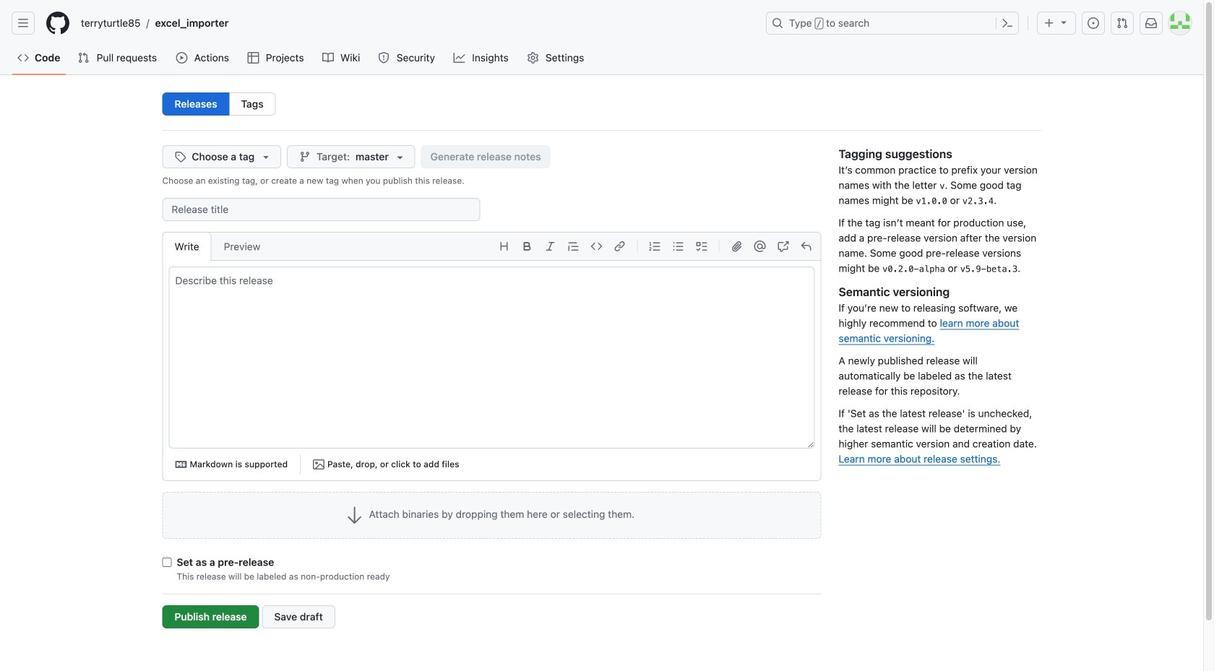 Task type: locate. For each thing, give the bounding box(es) containing it.
image image
[[313, 459, 324, 470]]

triangle down image right the plus image
[[1058, 16, 1070, 28]]

git branch image
[[299, 151, 311, 163]]

gear image
[[527, 52, 539, 64]]

shield image
[[378, 52, 390, 64]]

triangle down image left git branch icon
[[260, 151, 272, 163]]

plus image
[[1044, 17, 1055, 29]]

1 horizontal spatial triangle down image
[[1058, 16, 1070, 28]]

play image
[[176, 52, 187, 64]]

git pull request image right issue opened icon
[[1116, 17, 1128, 29]]

git pull request image right the code image on the left top of the page
[[78, 52, 89, 64]]

issue opened image
[[1088, 17, 1099, 29]]

Enter release title text field
[[162, 198, 480, 221]]

command palette image
[[1002, 17, 1013, 29]]

list
[[75, 12, 757, 35]]

tab panel
[[163, 267, 821, 481]]

1 vertical spatial triangle down image
[[260, 151, 272, 163]]

git pull request image
[[1116, 17, 1128, 29], [78, 52, 89, 64]]

status
[[162, 174, 821, 187]]

triangle down image
[[1058, 16, 1070, 28], [260, 151, 272, 163]]

0 vertical spatial git pull request image
[[1116, 17, 1128, 29]]

0 horizontal spatial triangle down image
[[260, 151, 272, 163]]

0 vertical spatial triangle down image
[[1058, 16, 1070, 28]]

footer
[[0, 629, 1203, 671]]

code image
[[17, 52, 29, 64]]

notifications image
[[1145, 17, 1157, 29]]

  text field
[[169, 267, 814, 448]]

None checkbox
[[162, 558, 172, 567]]

1 vertical spatial git pull request image
[[78, 52, 89, 64]]



Task type: describe. For each thing, give the bounding box(es) containing it.
add a comment tab list
[[162, 232, 273, 261]]

homepage image
[[46, 12, 69, 35]]

book image
[[322, 52, 334, 64]]

graph image
[[454, 52, 465, 64]]

table image
[[247, 52, 259, 64]]

tag image
[[175, 151, 186, 163]]

1 horizontal spatial git pull request image
[[1116, 17, 1128, 29]]

0 horizontal spatial git pull request image
[[78, 52, 89, 64]]

markdown image
[[175, 459, 187, 470]]



Task type: vqa. For each thing, say whether or not it's contained in the screenshot.
Markdown icon at bottom left
yes



